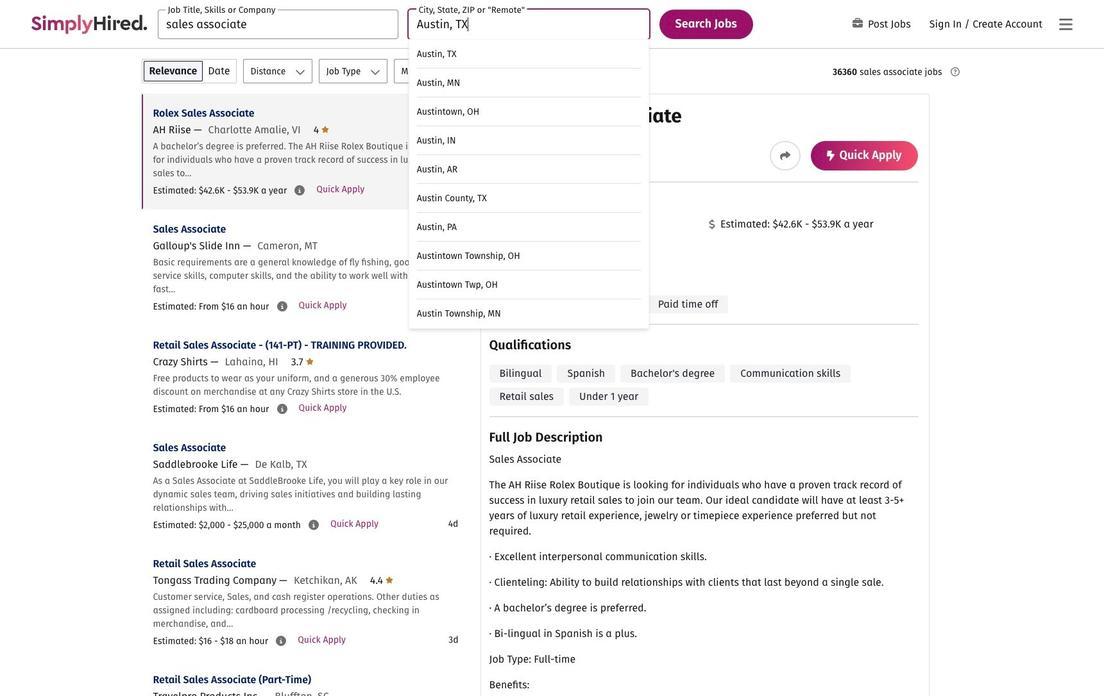 Task type: vqa. For each thing, say whether or not it's contained in the screenshot.
SIMPLYHIRED LOGO
yes



Task type: describe. For each thing, give the bounding box(es) containing it.
0 vertical spatial job salary disclaimer image
[[277, 302, 287, 312]]

sponsored jobs disclaimer image
[[951, 67, 960, 76]]

1 vertical spatial job salary disclaimer image
[[277, 404, 287, 415]]

7 option from the top
[[409, 213, 648, 242]]

3.7 out of 5 stars element
[[291, 356, 314, 368]]

4 out of 5 stars element
[[314, 124, 329, 136]]

10 option from the top
[[409, 299, 648, 328]]

2 vertical spatial job salary disclaimer image
[[309, 520, 319, 531]]

6 option from the top
[[409, 184, 648, 213]]

1 option from the top
[[409, 39, 648, 68]]

4 option from the top
[[409, 126, 648, 155]]

star image
[[322, 124, 329, 135]]

dollar sign image
[[709, 219, 715, 230]]

star image for 3.7 out of 5 stars element at the bottom of page
[[306, 357, 314, 367]]

3 option from the top
[[409, 97, 648, 126]]

job salary disclaimer image for 4 out of 5 stars element
[[295, 185, 305, 196]]

star image for 4.4 out of 5 stars element
[[386, 576, 393, 586]]



Task type: locate. For each thing, give the bounding box(es) containing it.
2 option from the top
[[409, 68, 648, 97]]

list box
[[409, 39, 649, 329]]

None text field
[[158, 9, 398, 39]]

5 option from the top
[[409, 155, 648, 184]]

8 option from the top
[[409, 242, 648, 270]]

0 vertical spatial job salary disclaimer image
[[295, 185, 305, 196]]

0 vertical spatial star image
[[306, 357, 314, 367]]

1 horizontal spatial star image
[[386, 576, 393, 586]]

share this job image
[[780, 151, 790, 161]]

star image
[[306, 357, 314, 367], [386, 576, 393, 586]]

simplyhired logo image
[[31, 14, 148, 34]]

job salary disclaimer image
[[277, 302, 287, 312], [277, 404, 287, 415], [309, 520, 319, 531]]

0 horizontal spatial job salary disclaimer image
[[276, 637, 286, 647]]

1 vertical spatial job salary disclaimer image
[[276, 637, 286, 647]]

job salary disclaimer image for 4.4 out of 5 stars element
[[276, 637, 286, 647]]

briefcase image
[[853, 18, 863, 28]]

job salary disclaimer image
[[295, 185, 305, 196], [276, 637, 286, 647]]

None text field
[[409, 9, 649, 39]]

bolt lightning image
[[827, 151, 835, 161]]

list
[[141, 94, 470, 697]]

0 horizontal spatial star image
[[306, 357, 314, 367]]

option
[[409, 39, 648, 68], [409, 68, 648, 97], [409, 97, 648, 126], [409, 126, 648, 155], [409, 155, 648, 184], [409, 184, 648, 213], [409, 213, 648, 242], [409, 242, 648, 270], [409, 270, 648, 299], [409, 299, 648, 328]]

clock image
[[489, 244, 500, 254]]

1 vertical spatial star image
[[386, 576, 393, 586]]

rolex sales associate element
[[480, 94, 929, 697]]

9 option from the top
[[409, 270, 648, 299]]

1 horizontal spatial job salary disclaimer image
[[295, 185, 305, 196]]

4.4 out of 5 stars element
[[370, 575, 393, 587]]

None field
[[158, 9, 398, 39], [409, 9, 649, 329], [158, 9, 398, 39], [409, 9, 649, 329]]

main menu image
[[1059, 17, 1073, 32]]



